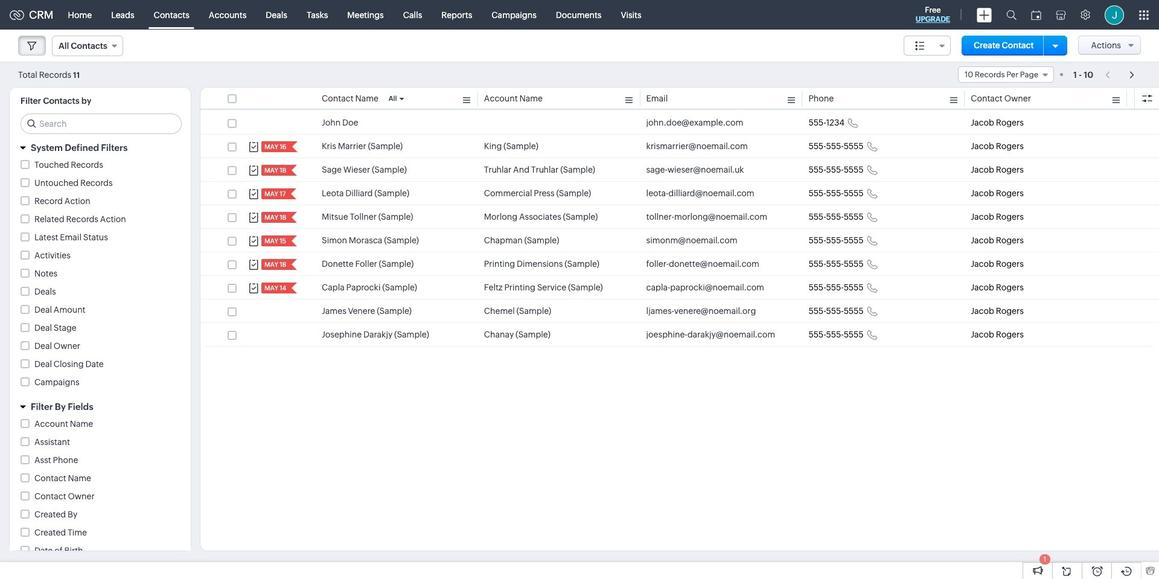 Task type: vqa. For each thing, say whether or not it's contained in the screenshot.
size field
yes



Task type: locate. For each thing, give the bounding box(es) containing it.
search element
[[1000, 0, 1024, 30]]

Search text field
[[21, 114, 181, 133]]

profile image
[[1105, 5, 1125, 24]]

none field size
[[904, 36, 951, 56]]

create menu element
[[970, 0, 1000, 29]]

calendar image
[[1032, 10, 1042, 20]]

create menu image
[[977, 8, 992, 22]]

row group
[[201, 111, 1160, 347]]

None field
[[52, 36, 123, 56], [904, 36, 951, 56], [959, 66, 1055, 83], [52, 36, 123, 56], [959, 66, 1055, 83]]



Task type: describe. For each thing, give the bounding box(es) containing it.
search image
[[1007, 10, 1017, 20]]

logo image
[[10, 10, 24, 20]]

profile element
[[1098, 0, 1132, 29]]

size image
[[916, 40, 925, 51]]



